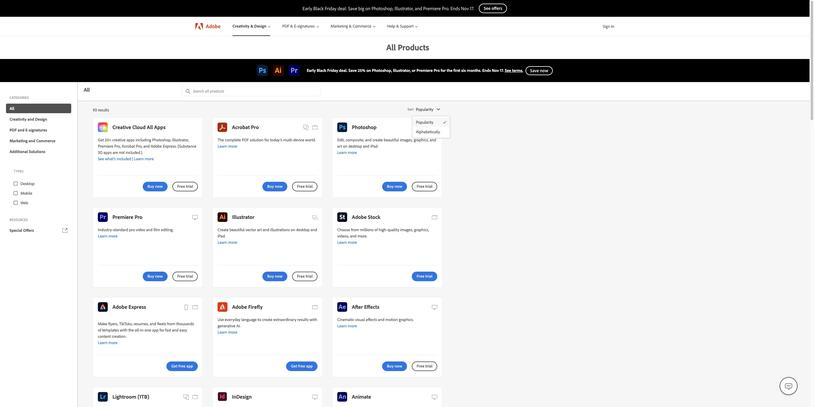 Task type: vqa. For each thing, say whether or not it's contained in the screenshot.
Creative Cloud All Apps icon
yes



Task type: locate. For each thing, give the bounding box(es) containing it.
e-
[[294, 23, 298, 29], [25, 127, 29, 133]]

free inside illustrator article
[[297, 273, 305, 279]]

photoshop link
[[338, 123, 377, 132]]

nov
[[461, 5, 469, 11], [492, 68, 499, 73]]

1 vertical spatial acrobat
[[122, 143, 135, 149]]

get free app inside adobe express article
[[171, 363, 193, 369]]

animate article
[[333, 387, 443, 407]]

commerce
[[353, 23, 372, 29], [36, 138, 55, 143]]

learn down the videos,
[[338, 240, 347, 245]]

learn more link down cinematic
[[338, 323, 357, 329]]

black left deal:
[[314, 5, 324, 11]]

free trial button inside creative cloud all apps article
[[173, 182, 198, 191]]

0 horizontal spatial from
[[167, 321, 175, 327]]

design inside 'popup button'
[[255, 23, 267, 29]]

free inside acrobat pro article
[[297, 184, 305, 189]]

illustrator, up support
[[395, 5, 414, 11]]

0 vertical spatial e-
[[294, 23, 298, 29]]

learn more link for adobe express
[[98, 340, 118, 345]]

1 horizontal spatial from
[[351, 227, 359, 232]]

0 horizontal spatial acrobat
[[122, 143, 135, 149]]

pro, down including
[[136, 143, 143, 149]]

results right the 93
[[98, 107, 109, 113]]

get free app button inside adobe firefly article
[[286, 362, 318, 371]]

marketing & commerce
[[331, 23, 372, 29]]

learn more link down generative
[[218, 330, 238, 335]]

1 vertical spatial create
[[262, 317, 273, 322]]

free trial for premiere pro
[[177, 273, 193, 279]]

in
[[612, 24, 615, 29]]

trial inside creative cloud all apps article
[[186, 184, 193, 189]]

premiere left pro.
[[424, 5, 441, 11]]

and left more.
[[350, 233, 357, 239]]

& for marketing
[[349, 23, 352, 29]]

all inside article
[[147, 124, 153, 131]]

types
[[14, 169, 24, 173]]

learn down edit,
[[338, 150, 347, 155]]

0 vertical spatial design
[[255, 23, 267, 29]]

buy now for illustrator
[[267, 273, 283, 279]]

free trial button for acrobat pro
[[292, 182, 318, 191]]

pdf & e-signatures
[[283, 23, 315, 29]]

see
[[505, 68, 512, 73], [98, 156, 104, 161]]

all-
[[135, 327, 140, 333]]

extraordinary
[[274, 317, 297, 322]]

acrobat up complete
[[232, 124, 250, 131]]

1 vertical spatial results
[[298, 317, 309, 322]]

nov left see terms. link on the top
[[492, 68, 499, 73]]

17. right pro.
[[470, 5, 475, 11]]

premiere down 20+
[[98, 143, 113, 149]]

additional solutions
[[10, 149, 45, 154]]

create down photoshop in the left of the page
[[373, 137, 383, 143]]

buy now inside acrobat pro article
[[267, 184, 283, 189]]

to
[[258, 317, 261, 322]]

art inside create beautiful vector art and illustrations on desktop and ipad. learn more
[[257, 227, 262, 232]]

app for adobe firefly
[[306, 363, 313, 369]]

premiere
[[424, 5, 441, 11], [417, 68, 433, 73], [98, 143, 113, 149], [113, 214, 133, 220]]

free trial button inside acrobat pro article
[[292, 182, 318, 191]]

0 horizontal spatial commerce
[[36, 138, 55, 143]]

pdf inside dropdown button
[[283, 23, 290, 29]]

more inside the get 20+ creative apps including photoshop, illustrator, premiere pro, acrobat pro, and adobe express. (substance 3d apps are not included.) see what's included | learn more
[[145, 156, 154, 161]]

acrobat up included.) on the left of the page
[[122, 143, 135, 149]]

free trial button for after effects
[[412, 362, 438, 371]]

0 vertical spatial graphics,
[[414, 137, 429, 143]]

device
[[294, 137, 305, 143]]

and up one
[[150, 321, 156, 327]]

0 vertical spatial save
[[348, 5, 358, 11]]

photoshop
[[352, 124, 377, 131]]

solutions
[[29, 149, 45, 154]]

and down alphabetically
[[430, 137, 437, 143]]

acrobat inside the get 20+ creative apps including photoshop, illustrator, premiere pro, acrobat pro, and adobe express. (substance 3d apps are not included.) see what's included | learn more
[[122, 143, 135, 149]]

0 horizontal spatial desktop
[[296, 227, 310, 232]]

learn down the
[[218, 143, 227, 149]]

free trial inside premiere pro article
[[177, 273, 193, 279]]

1 vertical spatial apps
[[104, 150, 112, 155]]

pdf inside the complete pdf solution for today's multi-device world. learn more
[[242, 137, 249, 143]]

learn right |
[[134, 156, 144, 161]]

0 horizontal spatial of
[[98, 327, 101, 333]]

adobe inside adobe express link
[[113, 303, 127, 310]]

apps right creative
[[127, 137, 135, 143]]

trial inside illustrator article
[[306, 273, 313, 279]]

express
[[129, 303, 146, 310]]

learn down generative
[[218, 330, 227, 335]]

commerce down "big"
[[353, 23, 372, 29]]

1 horizontal spatial free
[[298, 363, 305, 369]]

0 horizontal spatial get free app button
[[167, 362, 198, 371]]

0 vertical spatial commerce
[[353, 23, 372, 29]]

1 horizontal spatial pdf
[[242, 137, 249, 143]]

1 vertical spatial commerce
[[36, 138, 55, 143]]

buy now button for illustrator
[[263, 272, 288, 281]]

learn more link down create
[[218, 240, 238, 245]]

free
[[177, 184, 185, 189], [297, 184, 305, 189], [417, 184, 425, 189], [177, 273, 185, 279], [297, 273, 305, 279], [417, 273, 425, 279], [417, 363, 425, 369]]

content
[[98, 334, 111, 339]]

trial for acrobat pro
[[306, 184, 313, 189]]

1 vertical spatial images,
[[401, 227, 413, 232]]

create
[[373, 137, 383, 143], [262, 317, 273, 322]]

93 results
[[93, 107, 109, 113]]

0 vertical spatial pdf
[[283, 23, 290, 29]]

and right fast on the left bottom
[[172, 327, 179, 333]]

0 horizontal spatial e-
[[25, 127, 29, 133]]

and left the film
[[146, 227, 153, 232]]

images, right quality in the left bottom of the page
[[401, 227, 413, 232]]

photoshop, up help
[[372, 5, 394, 11]]

more down cinematic
[[348, 323, 357, 329]]

special offers
[[10, 228, 34, 233]]

0 vertical spatial from
[[351, 227, 359, 232]]

beautiful inside create beautiful vector art and illustrations on desktop and ipad. learn more
[[230, 227, 245, 232]]

desktop down composite,
[[349, 143, 362, 149]]

offers
[[23, 228, 34, 233]]

1 vertical spatial 17.
[[500, 68, 504, 73]]

signatures
[[298, 23, 315, 29], [29, 127, 47, 133]]

for inside the complete pdf solution for today's multi-device world. learn more
[[265, 137, 269, 143]]

1 vertical spatial from
[[167, 321, 175, 327]]

premiere pro
[[113, 214, 143, 220]]

for left 'today's' at the left of the page
[[265, 137, 269, 143]]

commerce inside popup button
[[353, 23, 372, 29]]

friday left deal:
[[325, 5, 337, 11]]

more down composite,
[[348, 150, 357, 155]]

get free app inside adobe firefly article
[[291, 363, 313, 369]]

reels
[[157, 321, 166, 327]]

trial for premiere pro
[[186, 273, 193, 279]]

1 horizontal spatial with
[[310, 317, 317, 322]]

design for creativity & design
[[255, 23, 267, 29]]

1 vertical spatial popularity
[[416, 120, 434, 125]]

tree
[[6, 93, 71, 156]]

and down pdf and e-signatures
[[29, 138, 35, 143]]

free trial inside acrobat pro article
[[297, 184, 313, 189]]

beautiful inside edit, composite, and create beautiful images, graphics, and art on desktop and ipad. learn more
[[384, 137, 399, 143]]

creative
[[113, 124, 131, 131]]

adobe firefly
[[232, 303, 263, 310]]

of left the high-
[[375, 227, 378, 232]]

1 horizontal spatial acrobat
[[232, 124, 250, 131]]

free
[[179, 363, 186, 369], [298, 363, 305, 369]]

now inside photoshop article
[[395, 184, 403, 189]]

early for early black friday deal: save big on photoshop, illustrator, and premiere pro. ends nov 17.
[[303, 5, 312, 11]]

free trial button inside photoshop article
[[412, 182, 438, 191]]

buy inside "after effects" article
[[387, 363, 394, 369]]

0 horizontal spatial for
[[160, 327, 164, 333]]

buy inside photoshop article
[[387, 184, 394, 189]]

create right to
[[262, 317, 273, 322]]

now for after effects
[[395, 363, 403, 369]]

0 vertical spatial create
[[373, 137, 383, 143]]

sort popularity
[[408, 107, 434, 112]]

creative cloud all apps article
[[93, 117, 203, 198]]

0 vertical spatial desktop
[[349, 143, 362, 149]]

2 get free app button from the left
[[286, 362, 318, 371]]

buy now button for acrobat pro
[[263, 182, 288, 191]]

from up more.
[[351, 227, 359, 232]]

pro, down creative
[[114, 143, 121, 149]]

1 vertical spatial friday
[[327, 68, 338, 73]]

& for pdf
[[291, 23, 293, 29]]

0 horizontal spatial results
[[98, 107, 109, 113]]

lightroom (1tb) article
[[93, 387, 203, 407]]

1 horizontal spatial 17.
[[500, 68, 504, 73]]

indesign image
[[218, 392, 227, 402]]

get inside adobe firefly article
[[291, 363, 298, 369]]

indesign link
[[218, 392, 252, 402]]

free inside "after effects" article
[[417, 363, 425, 369]]

black left deal.
[[317, 68, 327, 73]]

friday left deal.
[[327, 68, 338, 73]]

creativity inside 'popup button'
[[233, 23, 250, 29]]

generative
[[218, 323, 236, 329]]

0 vertical spatial creativity
[[233, 23, 250, 29]]

1 horizontal spatial get free app button
[[286, 362, 318, 371]]

learn more link down the videos,
[[338, 240, 357, 245]]

illustrator,
[[395, 5, 414, 11], [393, 68, 411, 73], [172, 137, 189, 143]]

buy now for photoshop
[[387, 184, 403, 189]]

0 vertical spatial nov
[[461, 5, 469, 11]]

apps up what's
[[104, 150, 112, 155]]

the left all-
[[128, 327, 134, 333]]

1 vertical spatial beautiful
[[230, 227, 245, 232]]

photoshop image
[[338, 123, 347, 132]]

|
[[132, 156, 133, 161]]

art right vector
[[257, 227, 262, 232]]

of
[[375, 227, 378, 232], [98, 327, 101, 333]]

acrobat pro image
[[218, 123, 227, 132]]

free trial inside illustrator article
[[297, 273, 313, 279]]

ipad. inside create beautiful vector art and illustrations on desktop and ipad. learn more
[[218, 233, 226, 239]]

one
[[145, 327, 151, 333]]

0 vertical spatial ends
[[451, 5, 460, 11]]

2 horizontal spatial pdf
[[283, 23, 290, 29]]

marketing inside popup button
[[331, 23, 348, 29]]

early black friday deal: save big on photoshop, illustrator, and premiere pro. ends nov 17.
[[303, 5, 475, 11]]

free trial inside photoshop article
[[417, 184, 433, 189]]

1 & from the left
[[251, 23, 254, 29]]

0 horizontal spatial creativity
[[10, 116, 27, 122]]

with right extraordinary
[[310, 317, 317, 322]]

1 horizontal spatial apps
[[127, 137, 135, 143]]

ipad. down create
[[218, 233, 226, 239]]

more right |
[[145, 156, 154, 161]]

adobe for adobe express
[[113, 303, 127, 310]]

0 vertical spatial friday
[[325, 5, 337, 11]]

make
[[98, 321, 107, 327]]

get free app button inside adobe express article
[[167, 362, 198, 371]]

1 get free app button from the left
[[167, 362, 198, 371]]

1 horizontal spatial desktop
[[349, 143, 362, 149]]

0 vertical spatial signatures
[[298, 23, 315, 29]]

with down tiktoks,
[[120, 327, 128, 333]]

0 horizontal spatial ipad.
[[218, 233, 226, 239]]

1 horizontal spatial marketing
[[331, 23, 348, 29]]

pro up solution
[[251, 124, 259, 131]]

of inside choose from millions of high-quality images, graphics, videos, and more. learn more
[[375, 227, 378, 232]]

black for early black friday deal. save 25% on photoshop, illustrator, or premiere pro for the first six months. ends nov 17. see terms.
[[317, 68, 327, 73]]

see for terms.
[[505, 68, 512, 73]]

support
[[400, 23, 414, 29]]

1 vertical spatial nov
[[492, 68, 499, 73]]

learn down cinematic
[[338, 323, 347, 329]]

pdf inside tree
[[10, 127, 17, 133]]

trial inside photoshop article
[[426, 184, 433, 189]]

on inside edit, composite, and create beautiful images, graphics, and art on desktop and ipad. learn more
[[343, 143, 348, 149]]

all inside 'link'
[[10, 106, 14, 111]]

1 pro, from the left
[[114, 143, 121, 149]]

apps
[[154, 124, 166, 131]]

1 vertical spatial e-
[[25, 127, 29, 133]]

pro for premiere pro
[[135, 214, 143, 220]]

1 popularity from the top
[[416, 107, 434, 112]]

free inside adobe stock article
[[417, 273, 425, 279]]

adobe stock image
[[338, 212, 347, 222]]

buy
[[148, 184, 154, 189], [267, 184, 274, 189], [387, 184, 394, 189], [148, 273, 154, 279], [267, 273, 274, 279], [387, 363, 394, 369]]

see inside the get 20+ creative apps including photoshop, illustrator, premiere pro, acrobat pro, and adobe express. (substance 3d apps are not included.) see what's included | learn more
[[98, 156, 104, 161]]

0 vertical spatial results
[[98, 107, 109, 113]]

trial inside "after effects" article
[[426, 363, 433, 369]]

buy now button for premiere pro
[[143, 272, 168, 281]]

0 horizontal spatial signatures
[[29, 127, 47, 133]]

1 horizontal spatial results
[[298, 317, 309, 322]]

and down including
[[143, 143, 150, 149]]

design inside tree
[[35, 116, 47, 122]]

millions
[[360, 227, 374, 232]]

save right terms.
[[531, 68, 539, 73]]

photoshop, right save 25%
[[372, 68, 392, 73]]

learn inside create beautiful vector art and illustrations on desktop and ipad. learn more
[[218, 240, 227, 245]]

buy for after effects
[[387, 363, 394, 369]]

trial for after effects
[[426, 363, 433, 369]]

free trial button inside illustrator article
[[292, 272, 318, 281]]

1 vertical spatial save
[[531, 68, 539, 73]]

more
[[228, 143, 238, 149], [348, 150, 357, 155], [145, 156, 154, 161], [109, 233, 118, 239], [228, 240, 238, 245], [348, 240, 357, 245], [348, 323, 357, 329], [228, 330, 238, 335], [109, 340, 118, 345]]

creativity for creativity and design
[[10, 116, 27, 122]]

popularity up alphabetically
[[416, 120, 434, 125]]

see down 3d on the left of page
[[98, 156, 104, 161]]

1 vertical spatial of
[[98, 327, 101, 333]]

0 vertical spatial black
[[314, 5, 324, 11]]

on right illustrations at the left bottom of page
[[291, 227, 295, 232]]

free trial button inside "after effects" article
[[412, 362, 438, 371]]

on right "big"
[[366, 5, 371, 11]]

buy now button inside photoshop article
[[382, 182, 407, 191]]

multi-
[[283, 137, 294, 143]]

buy now button inside premiere pro article
[[143, 272, 168, 281]]

illustrator image
[[218, 212, 228, 222]]

0 vertical spatial illustrator,
[[395, 5, 414, 11]]

buy for acrobat pro
[[267, 184, 274, 189]]

of down the make
[[98, 327, 101, 333]]

0 horizontal spatial free
[[179, 363, 186, 369]]

2 vertical spatial pdf
[[242, 137, 249, 143]]

graphics, down alphabetically
[[414, 137, 429, 143]]

marketing for marketing and commerce
[[10, 138, 28, 143]]

1 vertical spatial see
[[98, 156, 104, 161]]

vector
[[246, 227, 256, 232]]

now inside acrobat pro article
[[275, 184, 283, 189]]

1 vertical spatial for
[[265, 137, 269, 143]]

learn more link down edit,
[[338, 150, 357, 155]]

learn inside cinematic visual effects and motion graphics. learn more
[[338, 323, 347, 329]]

creation.
[[112, 334, 126, 339]]

after effects image
[[338, 302, 347, 312]]

buy now button inside illustrator article
[[263, 272, 288, 281]]

early
[[303, 5, 312, 11], [307, 68, 316, 73]]

free trial for acrobat pro
[[297, 184, 313, 189]]

photoshop,
[[372, 5, 394, 11], [372, 68, 392, 73], [152, 137, 171, 143]]

photoshop, inside the get 20+ creative apps including photoshop, illustrator, premiere pro, acrobat pro, and adobe express. (substance 3d apps are not included.) see what's included | learn more
[[152, 137, 171, 143]]

1 vertical spatial art
[[257, 227, 262, 232]]

commerce down "pdf and e-signatures" link on the top left of the page
[[36, 138, 55, 143]]

get free app for express
[[171, 363, 193, 369]]

1 vertical spatial graphics,
[[414, 227, 429, 232]]

black for early black friday deal: save big on photoshop, illustrator, and premiere pro. ends nov 17.
[[314, 5, 324, 11]]

learn down create
[[218, 240, 227, 245]]

0 horizontal spatial nov
[[461, 5, 469, 11]]

buy now button
[[143, 182, 168, 191], [263, 182, 288, 191], [382, 182, 407, 191], [143, 272, 168, 281], [263, 272, 288, 281], [382, 362, 407, 371]]

see left terms.
[[505, 68, 512, 73]]

trial
[[186, 184, 193, 189], [306, 184, 313, 189], [426, 184, 433, 189], [186, 273, 193, 279], [306, 273, 313, 279], [426, 273, 433, 279], [426, 363, 433, 369]]

standard
[[113, 227, 128, 232]]

buy for photoshop
[[387, 184, 394, 189]]

0 vertical spatial early
[[303, 5, 312, 11]]

images,
[[400, 137, 413, 143], [401, 227, 413, 232]]

2 horizontal spatial app
[[306, 363, 313, 369]]

2 get free app from the left
[[291, 363, 313, 369]]

2 pro, from the left
[[136, 143, 143, 149]]

cloud
[[132, 124, 146, 131]]

0 horizontal spatial marketing
[[10, 138, 28, 143]]

0 vertical spatial for
[[441, 68, 446, 73]]

0 vertical spatial art
[[338, 143, 342, 149]]

free trial button for illustrator
[[292, 272, 318, 281]]

learn more link for illustrator
[[218, 240, 238, 245]]

buy inside premiere pro article
[[148, 273, 154, 279]]

premiere up standard
[[113, 214, 133, 220]]

learn
[[218, 143, 227, 149], [338, 150, 347, 155], [134, 156, 144, 161], [98, 233, 108, 239], [218, 240, 227, 245], [338, 240, 347, 245], [338, 323, 347, 329], [218, 330, 227, 335], [98, 340, 108, 345]]

0 horizontal spatial app
[[152, 327, 159, 333]]

17. left see terms. link on the top
[[500, 68, 504, 73]]

0 horizontal spatial with
[[120, 327, 128, 333]]

1 get free app from the left
[[171, 363, 193, 369]]

adobe stock article
[[333, 207, 443, 288]]

marketing up 'additional'
[[10, 138, 28, 143]]

the inside make flyers, tiktoks, resumes, and reels from thousands of templates with the all-in-one app for fast and easy content creation. learn more
[[128, 327, 134, 333]]

more.
[[358, 233, 368, 239]]

art down edit,
[[338, 143, 342, 149]]

from up fast on the left bottom
[[167, 321, 175, 327]]

free trial button inside premiere pro article
[[173, 272, 198, 281]]

1 free from the left
[[179, 363, 186, 369]]

ends right pro.
[[451, 5, 460, 11]]

0 vertical spatial beautiful
[[384, 137, 399, 143]]

illustrator, left or on the top of the page
[[393, 68, 411, 73]]

now inside premiere pro article
[[155, 273, 163, 279]]

get 20+ creative apps including photoshop, illustrator, premiere pro, acrobat pro, and adobe express. (substance 3d apps are not included.) see what's included | learn more
[[98, 137, 197, 161]]

categories
[[10, 96, 29, 100]]

learn inside the use everyday language to create extraordinary results with generative ai. learn more
[[218, 330, 227, 335]]

free inside adobe express article
[[179, 363, 186, 369]]

save now link
[[526, 66, 553, 75]]

learn more link for acrobat pro
[[218, 143, 238, 149]]

buy now inside photoshop article
[[387, 184, 403, 189]]

more inside the use everyday language to create extraordinary results with generative ai. learn more
[[228, 330, 238, 335]]

indesign article
[[213, 387, 323, 407]]

0 vertical spatial 17.
[[470, 5, 475, 11]]

more inside edit, composite, and create beautiful images, graphics, and art on desktop and ipad. learn more
[[348, 150, 357, 155]]

learn more link down content
[[98, 340, 118, 345]]

Mobile checkbox
[[11, 188, 65, 198]]

acrobat pro article
[[213, 117, 323, 198]]

2 popularity from the top
[[416, 120, 434, 125]]

buy now inside creative cloud all apps article
[[148, 184, 163, 189]]

adobe firefly link
[[218, 302, 263, 312]]

1 vertical spatial marketing
[[10, 138, 28, 143]]

more inside choose from millions of high-quality images, graphics, videos, and more. learn more
[[348, 240, 357, 245]]

adobe inside the get 20+ creative apps including photoshop, illustrator, premiere pro, acrobat pro, and adobe express. (substance 3d apps are not included.) see what's included | learn more
[[151, 143, 162, 149]]

0 horizontal spatial pdf
[[10, 127, 17, 133]]

with inside make flyers, tiktoks, resumes, and reels from thousands of templates with the all-in-one app for fast and easy content creation. learn more
[[120, 327, 128, 333]]

graphics, right quality in the left bottom of the page
[[414, 227, 429, 232]]

adobe
[[206, 23, 221, 30], [151, 143, 162, 149], [352, 214, 367, 220], [113, 303, 127, 310], [232, 303, 247, 310]]

buy now inside premiere pro article
[[148, 273, 163, 279]]

and right effects
[[378, 317, 385, 322]]

learn down content
[[98, 340, 108, 345]]

save left "big"
[[348, 5, 358, 11]]

world.
[[306, 137, 316, 143]]

creativity & design
[[233, 23, 267, 29]]

2 free from the left
[[298, 363, 305, 369]]

choose from millions of high-quality images, graphics, videos, and more. learn more
[[338, 227, 429, 245]]

1 horizontal spatial get
[[171, 363, 178, 369]]

1 horizontal spatial pro,
[[136, 143, 143, 149]]

pdf for pdf & e-signatures
[[283, 23, 290, 29]]

ends
[[451, 5, 460, 11], [483, 68, 491, 73]]

0 vertical spatial acrobat
[[232, 124, 250, 131]]

0 horizontal spatial art
[[257, 227, 262, 232]]

desktop
[[349, 143, 362, 149], [296, 227, 310, 232]]

3 & from the left
[[349, 23, 352, 29]]

0 vertical spatial popularity
[[416, 107, 434, 112]]

buy inside creative cloud all apps article
[[148, 184, 154, 189]]

0 horizontal spatial the
[[128, 327, 134, 333]]

1 vertical spatial signatures
[[29, 127, 47, 133]]

adobe express image
[[98, 302, 108, 312]]

pdf for pdf and e-signatures
[[10, 127, 17, 133]]

now inside creative cloud all apps article
[[155, 184, 163, 189]]

graphics.
[[399, 317, 414, 322]]

0 horizontal spatial create
[[262, 317, 273, 322]]

stock
[[368, 214, 381, 220]]

edit,
[[338, 137, 345, 143]]

0 horizontal spatial get
[[98, 137, 104, 143]]

adobe express
[[113, 303, 146, 310]]

and left choose on the left bottom of page
[[311, 227, 317, 232]]

1 horizontal spatial save
[[531, 68, 539, 73]]

friday for deal.
[[327, 68, 338, 73]]

popularity right sort
[[416, 107, 434, 112]]

desktop right illustrations at the left bottom of page
[[296, 227, 310, 232]]

and inside choose from millions of high-quality images, graphics, videos, and more. learn more
[[350, 233, 357, 239]]

effects
[[364, 303, 380, 310]]

desktop
[[21, 181, 35, 186]]

desktop inside create beautiful vector art and illustrations on desktop and ipad. learn more
[[296, 227, 310, 232]]

buy inside acrobat pro article
[[267, 184, 274, 189]]

get free app for firefly
[[291, 363, 313, 369]]

learn more link for adobe firefly
[[218, 330, 238, 335]]

ipad. down photoshop in the left of the page
[[371, 143, 379, 149]]

learn more link inside adobe stock article
[[338, 240, 357, 245]]

0 vertical spatial of
[[375, 227, 378, 232]]

results right extraordinary
[[298, 317, 309, 322]]

pro left first
[[434, 68, 440, 73]]

commerce for marketing & commerce
[[353, 23, 372, 29]]

special offers link
[[6, 226, 71, 235]]

animate
[[352, 393, 371, 400]]

0 horizontal spatial design
[[35, 116, 47, 122]]

trial inside acrobat pro article
[[306, 184, 313, 189]]

see for what's
[[98, 156, 104, 161]]

illustrator, up express. (substance
[[172, 137, 189, 143]]

1 horizontal spatial get free app
[[291, 363, 313, 369]]

1 vertical spatial creativity
[[10, 116, 27, 122]]

art
[[338, 143, 342, 149], [257, 227, 262, 232]]

0 vertical spatial marketing
[[331, 23, 348, 29]]

alphabetically
[[416, 129, 441, 135]]

2 & from the left
[[291, 23, 293, 29]]

the
[[447, 68, 453, 73], [128, 327, 134, 333]]

1 horizontal spatial ends
[[483, 68, 491, 73]]

for left first
[[441, 68, 446, 73]]

1 horizontal spatial for
[[265, 137, 269, 143]]

learn more link down complete
[[218, 143, 238, 149]]

free trial
[[177, 184, 193, 189], [297, 184, 313, 189], [417, 184, 433, 189], [177, 273, 193, 279], [297, 273, 313, 279], [417, 273, 433, 279], [417, 363, 433, 369]]

free trial button for photoshop
[[412, 182, 438, 191]]

now inside "after effects" article
[[395, 363, 403, 369]]

photoshop, down apps
[[152, 137, 171, 143]]

creative cloud all apps image
[[98, 123, 108, 132]]

the left first
[[447, 68, 453, 73]]

more down creation.
[[109, 340, 118, 345]]

industry-standard pro video and film editing. learn more
[[98, 227, 174, 239]]

and down composite,
[[363, 143, 370, 149]]

4 & from the left
[[397, 23, 399, 29]]

more inside create beautiful vector art and illustrations on desktop and ipad. learn more
[[228, 240, 238, 245]]

for left fast on the left bottom
[[160, 327, 164, 333]]

images, down popularity list box on the top of the page
[[400, 137, 413, 143]]

0 vertical spatial the
[[447, 68, 453, 73]]

and
[[415, 5, 423, 11], [27, 116, 34, 122], [18, 127, 24, 133], [365, 137, 372, 143], [430, 137, 437, 143], [29, 138, 35, 143], [143, 143, 150, 149], [363, 143, 370, 149], [146, 227, 153, 232], [263, 227, 269, 232], [311, 227, 317, 232], [350, 233, 357, 239], [378, 317, 385, 322], [150, 321, 156, 327], [172, 327, 179, 333]]

e- for &
[[294, 23, 298, 29]]

on down edit,
[[343, 143, 348, 149]]

more down industry-
[[109, 233, 118, 239]]

more down the videos,
[[348, 240, 357, 245]]

app inside adobe firefly article
[[306, 363, 313, 369]]

pro up video
[[135, 214, 143, 220]]

save
[[348, 5, 358, 11], [531, 68, 539, 73]]

0 horizontal spatial get free app
[[171, 363, 193, 369]]

marketing for marketing & commerce
[[331, 23, 348, 29]]

Web checkbox
[[11, 198, 65, 208]]

1 vertical spatial with
[[120, 327, 128, 333]]

create inside edit, composite, and create beautiful images, graphics, and art on desktop and ipad. learn more
[[373, 137, 383, 143]]

all
[[387, 42, 396, 52], [84, 86, 90, 93], [10, 106, 14, 111], [147, 124, 153, 131]]



Task type: describe. For each thing, give the bounding box(es) containing it.
included
[[117, 156, 131, 161]]

illustrator, inside the get 20+ creative apps including photoshop, illustrator, premiere pro, acrobat pro, and adobe express. (substance 3d apps are not included.) see what's included | learn more
[[172, 137, 189, 143]]

learn inside the complete pdf solution for today's multi-device world. learn more
[[218, 143, 227, 149]]

buy for illustrator
[[267, 273, 274, 279]]

firefly
[[248, 303, 263, 310]]

and up pdf and e-signatures
[[27, 116, 34, 122]]

cinematic
[[338, 317, 355, 322]]

now for illustrator
[[275, 273, 283, 279]]

six
[[462, 68, 466, 73]]

& for help
[[397, 23, 399, 29]]

free trial for photoshop
[[417, 184, 433, 189]]

photoshop article
[[333, 117, 443, 198]]

design for creativity and design
[[35, 116, 47, 122]]

premiere inside premiere pro link
[[113, 214, 133, 220]]

learn inside choose from millions of high-quality images, graphics, videos, and more. learn more
[[338, 240, 347, 245]]

see terms. link
[[505, 68, 524, 73]]

learn more link for premiere pro
[[98, 233, 118, 239]]

all tree item
[[6, 104, 71, 113]]

learn inside edit, composite, and create beautiful images, graphics, and art on desktop and ipad. learn more
[[338, 150, 347, 155]]

create inside the use everyday language to create extraordinary results with generative ai. learn more
[[262, 317, 273, 322]]

help & support
[[388, 23, 414, 29]]

motion
[[386, 317, 398, 322]]

get free app button for firefly
[[286, 362, 318, 371]]

adobe express link
[[98, 302, 146, 312]]

app inside make flyers, tiktoks, resumes, and reels from thousands of templates with the all-in-one app for fast and easy content creation. learn more
[[152, 327, 159, 333]]

0 horizontal spatial save
[[348, 5, 358, 11]]

composite,
[[346, 137, 364, 143]]

adobe for adobe stock
[[352, 214, 367, 220]]

and inside cinematic visual effects and motion graphics. learn more
[[378, 317, 385, 322]]

get for adobe firefly
[[291, 363, 298, 369]]

after effects
[[352, 303, 380, 310]]

learn inside industry-standard pro video and film editing. learn more
[[98, 233, 108, 239]]

free for adobe express
[[179, 363, 186, 369]]

get for adobe express
[[171, 363, 178, 369]]

help & support button
[[382, 17, 424, 36]]

help
[[388, 23, 396, 29]]

learn more link for adobe stock
[[338, 240, 357, 245]]

free for after effects
[[417, 363, 425, 369]]

1 horizontal spatial nov
[[492, 68, 499, 73]]

free for illustrator
[[297, 273, 305, 279]]

learn more link for after effects
[[338, 323, 357, 329]]

premiere pro article
[[93, 207, 203, 288]]

buy now button inside creative cloud all apps article
[[143, 182, 168, 191]]

creativity & design button
[[227, 17, 277, 36]]

0 vertical spatial photoshop,
[[372, 5, 394, 11]]

after effects link
[[338, 302, 380, 312]]

everyday
[[225, 317, 241, 322]]

all link
[[6, 104, 71, 113]]

trial inside adobe stock article
[[426, 273, 433, 279]]

1 vertical spatial photoshop,
[[372, 68, 392, 73]]

e- for and
[[25, 127, 29, 133]]

0 vertical spatial pro
[[434, 68, 440, 73]]

products
[[398, 42, 430, 52]]

creativity and design
[[10, 116, 47, 122]]

buy for premiere pro
[[148, 273, 154, 279]]

create beautiful vector art and illustrations on desktop and ipad. learn more
[[218, 227, 317, 245]]

see what's included link
[[98, 156, 131, 161]]

pro
[[129, 227, 135, 232]]

adobe firefly image
[[218, 302, 228, 312]]

industry-
[[98, 227, 113, 232]]

adobe express article
[[93, 297, 203, 377]]

buy now for after effects
[[387, 363, 403, 369]]

fast
[[165, 327, 171, 333]]

lightroom
[[113, 393, 136, 400]]

pdf and e-signatures link
[[6, 125, 71, 135]]

images, inside edit, composite, and create beautiful images, graphics, and art on desktop and ipad. learn more
[[400, 137, 413, 143]]

creativity and design link
[[6, 114, 71, 124]]

acrobat pro
[[232, 124, 259, 131]]

marketing & commerce button
[[325, 17, 382, 36]]

videos,
[[338, 233, 349, 239]]

1 horizontal spatial the
[[447, 68, 453, 73]]

more inside make flyers, tiktoks, resumes, and reels from thousands of templates with the all-in-one app for fast and easy content creation. learn more
[[109, 340, 118, 345]]

Desktop checkbox
[[11, 179, 65, 188]]

pdf & e-signatures button
[[277, 17, 325, 36]]

for inside make flyers, tiktoks, resumes, and reels from thousands of templates with the all-in-one app for fast and easy content creation. learn more
[[160, 327, 164, 333]]

free trial button inside adobe stock article
[[412, 272, 438, 281]]

results inside the use everyday language to create extraordinary results with generative ai. learn more
[[298, 317, 309, 322]]

choose
[[338, 227, 350, 232]]

buy now for acrobat pro
[[267, 184, 283, 189]]

sign in button
[[602, 21, 616, 31]]

thousands
[[176, 321, 194, 327]]

learn more link for photoshop
[[338, 150, 357, 155]]

trial for illustrator
[[306, 273, 313, 279]]

special
[[10, 228, 22, 233]]

learn more link right |
[[134, 156, 154, 161]]

easy
[[180, 327, 187, 333]]

graphics, inside edit, composite, and create beautiful images, graphics, and art on desktop and ipad. learn more
[[414, 137, 429, 143]]

app for adobe express
[[187, 363, 193, 369]]

now for acrobat pro
[[275, 184, 283, 189]]

additional
[[10, 149, 28, 154]]

of inside make flyers, tiktoks, resumes, and reels from thousands of templates with the all-in-one app for fast and easy content creation. learn more
[[98, 327, 101, 333]]

in-
[[140, 327, 145, 333]]

free for acrobat pro
[[297, 184, 305, 189]]

and inside industry-standard pro video and film editing. learn more
[[146, 227, 153, 232]]

acrobat inside article
[[232, 124, 250, 131]]

flyers,
[[108, 321, 118, 327]]

resources
[[10, 218, 28, 222]]

3d
[[98, 150, 103, 155]]

more inside industry-standard pro video and film editing. learn more
[[109, 233, 118, 239]]

0 horizontal spatial 17.
[[470, 5, 475, 11]]

high-
[[379, 227, 388, 232]]

buy now for premiere pro
[[148, 273, 163, 279]]

effects
[[366, 317, 377, 322]]

make flyers, tiktoks, resumes, and reels from thousands of templates with the all-in-one app for fast and easy content creation. learn more
[[98, 321, 194, 345]]

editing.
[[161, 227, 174, 232]]

desktop inside edit, composite, and create beautiful images, graphics, and art on desktop and ipad. learn more
[[349, 143, 362, 149]]

0 horizontal spatial ends
[[451, 5, 460, 11]]

popularity inside list box
[[416, 120, 434, 125]]

film
[[154, 227, 160, 232]]

marketing and commerce
[[10, 138, 55, 143]]

after effects article
[[333, 297, 443, 377]]

now for photoshop
[[395, 184, 403, 189]]

premiere right or on the top of the page
[[417, 68, 433, 73]]

free inside creative cloud all apps article
[[177, 184, 185, 189]]

indesign
[[232, 393, 252, 400]]

1 vertical spatial illustrator,
[[393, 68, 411, 73]]

Search all products search field
[[182, 87, 321, 96]]

buy now button for after effects
[[382, 362, 407, 371]]

save 25%
[[349, 68, 366, 73]]

complete
[[225, 137, 241, 143]]

learn inside make flyers, tiktoks, resumes, and reels from thousands of templates with the all-in-one app for fast and easy content creation. learn more
[[98, 340, 108, 345]]

pro for acrobat pro
[[251, 124, 259, 131]]

& for creativity
[[251, 23, 254, 29]]

pro.
[[442, 5, 450, 11]]

adobe firefly article
[[213, 297, 323, 377]]

premiere pro image
[[98, 212, 108, 222]]

2 horizontal spatial for
[[441, 68, 446, 73]]

get inside the get 20+ creative apps including photoshop, illustrator, premiere pro, acrobat pro, and adobe express. (substance 3d apps are not included.) see what's included | learn more
[[98, 137, 104, 143]]

on inside create beautiful vector art and illustrations on desktop and ipad. learn more
[[291, 227, 295, 232]]

93
[[93, 107, 97, 113]]

get free app button for express
[[167, 362, 198, 371]]

edit, composite, and create beautiful images, graphics, and art on desktop and ipad. learn more
[[338, 137, 437, 155]]

including
[[136, 137, 151, 143]]

save now
[[531, 68, 549, 73]]

creative cloud all apps link
[[98, 123, 166, 132]]

and inside the get 20+ creative apps including photoshop, illustrator, premiere pro, acrobat pro, and adobe express. (substance 3d apps are not included.) see what's included | learn more
[[143, 143, 150, 149]]

free trial inside adobe stock article
[[417, 273, 433, 279]]

the
[[218, 137, 224, 143]]

premiere inside the get 20+ creative apps including photoshop, illustrator, premiere pro, acrobat pro, and adobe express. (substance 3d apps are not included.) see what's included | learn more
[[98, 143, 113, 149]]

adobe stock link
[[338, 212, 381, 222]]

free for photoshop
[[417, 184, 425, 189]]

big
[[359, 5, 365, 11]]

now for premiere pro
[[155, 273, 163, 279]]

tree containing all
[[6, 93, 71, 156]]

the complete pdf solution for today's multi-device world. learn more
[[218, 137, 316, 149]]

early for early black friday deal. save 25% on photoshop, illustrator, or premiere pro for the first six months. ends nov 17. see terms.
[[307, 68, 316, 73]]

creativity for creativity & design
[[233, 23, 250, 29]]

cinematic visual effects and motion graphics. learn more
[[338, 317, 414, 329]]

today's
[[270, 137, 282, 143]]

quality
[[388, 227, 400, 232]]

lightroom (1tb) image
[[98, 392, 108, 402]]

from inside choose from millions of high-quality images, graphics, videos, and more. learn more
[[351, 227, 359, 232]]

save inside save now link
[[531, 68, 539, 73]]

ipad. inside edit, composite, and create beautiful images, graphics, and art on desktop and ipad. learn more
[[371, 143, 379, 149]]

1 vertical spatial ends
[[483, 68, 491, 73]]

signatures for pdf and e-signatures
[[29, 127, 47, 133]]

more inside cinematic visual effects and motion graphics. learn more
[[348, 323, 357, 329]]

0 horizontal spatial apps
[[104, 150, 112, 155]]

popularity list box
[[413, 117, 450, 137]]

commerce for marketing and commerce
[[36, 138, 55, 143]]

(1tb)
[[138, 393, 149, 400]]

free for adobe firefly
[[298, 363, 305, 369]]

adobe stock
[[352, 214, 381, 220]]

from inside make flyers, tiktoks, resumes, and reels from thousands of templates with the all-in-one app for fast and easy content creation. learn more
[[167, 321, 175, 327]]

adobe inside adobe "link"
[[206, 23, 221, 30]]

images, inside choose from millions of high-quality images, graphics, videos, and more. learn more
[[401, 227, 413, 232]]

and down photoshop in the left of the page
[[365, 137, 372, 143]]

marketing and commerce link
[[6, 136, 71, 146]]

lightroom (1tb) link
[[98, 392, 149, 402]]

and up help & support popup button
[[415, 5, 423, 11]]

more inside the complete pdf solution for today's multi-device world. learn more
[[228, 143, 238, 149]]

what's
[[105, 156, 116, 161]]

free trial for after effects
[[417, 363, 433, 369]]

buy now button for photoshop
[[382, 182, 407, 191]]

web
[[21, 200, 28, 205]]

free for premiere pro
[[177, 273, 185, 279]]

on right save 25%
[[367, 68, 371, 73]]

free trial button for premiere pro
[[173, 272, 198, 281]]

adobe for adobe firefly
[[232, 303, 247, 310]]

animate image
[[338, 392, 347, 402]]

free trial inside creative cloud all apps article
[[177, 184, 193, 189]]

graphics, inside choose from millions of high-quality images, graphics, videos, and more. learn more
[[414, 227, 429, 232]]

create
[[218, 227, 229, 232]]

friday for deal:
[[325, 5, 337, 11]]

and down creativity and design
[[18, 127, 24, 133]]

language
[[242, 317, 257, 322]]

creative
[[112, 137, 126, 143]]

signatures for pdf & e-signatures
[[298, 23, 315, 29]]

with inside the use everyday language to create extraordinary results with generative ai. learn more
[[310, 317, 317, 322]]

illustrator article
[[213, 207, 323, 288]]

trial for photoshop
[[426, 184, 433, 189]]

or
[[412, 68, 416, 73]]

resumes,
[[134, 321, 149, 327]]

and left illustrations at the left bottom of page
[[263, 227, 269, 232]]

free trial for illustrator
[[297, 273, 313, 279]]

art inside edit, composite, and create beautiful images, graphics, and art on desktop and ipad. learn more
[[338, 143, 342, 149]]

acrobat pro link
[[218, 123, 259, 132]]

sign in
[[603, 24, 615, 29]]

all products
[[387, 42, 430, 52]]

learn inside the get 20+ creative apps including photoshop, illustrator, premiere pro, acrobat pro, and adobe express. (substance 3d apps are not included.) see what's included | learn more
[[134, 156, 144, 161]]

ai.
[[237, 323, 241, 329]]



